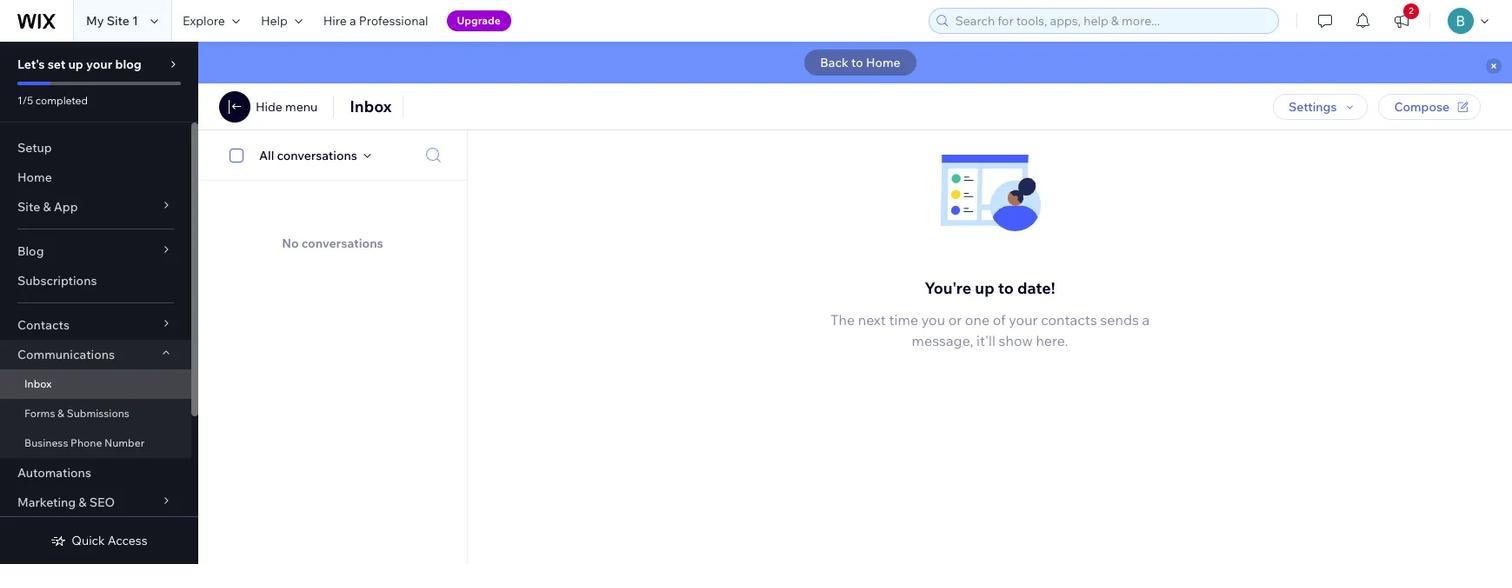 Task type: describe. For each thing, give the bounding box(es) containing it.
explore
[[183, 13, 225, 29]]

blog
[[115, 57, 142, 72]]

1
[[132, 13, 138, 29]]

home inside home link
[[17, 170, 52, 185]]

contacts
[[17, 317, 70, 333]]

you're up to date!
[[925, 279, 1055, 299]]

& for site
[[43, 199, 51, 215]]

2
[[1409, 5, 1414, 17]]

phone
[[71, 437, 102, 450]]

contacts
[[1041, 312, 1097, 329]]

forms & submissions link
[[0, 399, 191, 429]]

& for forms
[[57, 407, 64, 420]]

set
[[48, 57, 66, 72]]

forms & submissions
[[24, 407, 129, 420]]

Search for tools, apps, help & more... field
[[950, 9, 1273, 33]]

show
[[999, 333, 1033, 350]]

compose button
[[1379, 94, 1481, 120]]

quick access
[[72, 533, 148, 549]]

upgrade button
[[447, 10, 511, 31]]

submissions
[[67, 407, 129, 420]]

marketing
[[17, 495, 76, 510]]

setup
[[17, 140, 52, 156]]

settings button
[[1273, 94, 1368, 120]]

all conversations
[[259, 147, 357, 163]]

let's
[[17, 57, 45, 72]]

back to home button
[[805, 50, 916, 76]]

seo
[[89, 495, 115, 510]]

site & app button
[[0, 192, 191, 222]]

communications button
[[0, 340, 191, 370]]

marketing & seo button
[[0, 488, 191, 517]]

home inside back to home button
[[866, 55, 901, 70]]

business phone number link
[[0, 429, 191, 458]]

you're
[[925, 279, 972, 299]]

quick access button
[[51, 533, 148, 549]]

up inside 'sidebar' element
[[68, 57, 83, 72]]

one
[[965, 312, 990, 329]]

help button
[[250, 0, 313, 42]]

sends
[[1100, 312, 1139, 329]]

inbox inside inbox link
[[24, 377, 52, 390]]

time
[[889, 312, 918, 329]]

next
[[858, 312, 886, 329]]

home link
[[0, 163, 191, 192]]

blog button
[[0, 237, 191, 266]]

settings
[[1289, 99, 1337, 115]]

back
[[820, 55, 849, 70]]

hide menu
[[256, 99, 318, 115]]

quick
[[72, 533, 105, 549]]

automations
[[17, 465, 91, 481]]

business phone number
[[24, 437, 145, 450]]



Task type: locate. For each thing, give the bounding box(es) containing it.
inbox right 'menu'
[[350, 97, 392, 117]]

hire a professional link
[[313, 0, 439, 42]]

site inside popup button
[[17, 199, 40, 215]]

0 horizontal spatial home
[[17, 170, 52, 185]]

message,
[[912, 333, 973, 350]]

your up show
[[1009, 312, 1038, 329]]

1 horizontal spatial &
[[57, 407, 64, 420]]

0 horizontal spatial inbox
[[24, 377, 52, 390]]

the next time you or one of your contacts sends a message, it'll show here.
[[830, 312, 1150, 350]]

all
[[259, 147, 274, 163]]

1 horizontal spatial your
[[1009, 312, 1038, 329]]

hire
[[323, 13, 347, 29]]

up up the one
[[975, 279, 994, 299]]

0 vertical spatial to
[[851, 55, 863, 70]]

0 vertical spatial site
[[107, 13, 129, 29]]

back to home
[[820, 55, 901, 70]]

communications
[[17, 347, 115, 363]]

1 vertical spatial to
[[998, 279, 1014, 299]]

subscriptions link
[[0, 266, 191, 296]]

& for marketing
[[79, 495, 87, 510]]

0 horizontal spatial your
[[86, 57, 112, 72]]

back to home alert
[[198, 42, 1512, 83]]

1 vertical spatial your
[[1009, 312, 1038, 329]]

compose
[[1394, 99, 1450, 115]]

up
[[68, 57, 83, 72], [975, 279, 994, 299]]

0 horizontal spatial site
[[17, 199, 40, 215]]

& left seo
[[79, 495, 87, 510]]

site & app
[[17, 199, 78, 215]]

1 horizontal spatial site
[[107, 13, 129, 29]]

2 horizontal spatial &
[[79, 495, 87, 510]]

a
[[350, 13, 356, 29], [1142, 312, 1150, 329]]

1 vertical spatial up
[[975, 279, 994, 299]]

2 vertical spatial &
[[79, 495, 87, 510]]

of
[[993, 312, 1006, 329]]

completed
[[36, 94, 88, 107]]

contacts button
[[0, 310, 191, 340]]

home right back
[[866, 55, 901, 70]]

1 horizontal spatial inbox
[[350, 97, 392, 117]]

help
[[261, 13, 288, 29]]

1 vertical spatial &
[[57, 407, 64, 420]]

upgrade
[[457, 14, 501, 27]]

inbox
[[350, 97, 392, 117], [24, 377, 52, 390]]

site
[[107, 13, 129, 29], [17, 199, 40, 215]]

app
[[54, 199, 78, 215]]

0 horizontal spatial to
[[851, 55, 863, 70]]

0 vertical spatial home
[[866, 55, 901, 70]]

let's set up your blog
[[17, 57, 142, 72]]

site left app
[[17, 199, 40, 215]]

my site 1
[[86, 13, 138, 29]]

1 horizontal spatial up
[[975, 279, 994, 299]]

date!
[[1017, 279, 1055, 299]]

&
[[43, 199, 51, 215], [57, 407, 64, 420], [79, 495, 87, 510]]

automations link
[[0, 458, 191, 488]]

0 vertical spatial inbox
[[350, 97, 392, 117]]

home down the setup at the top left of the page
[[17, 170, 52, 185]]

1 vertical spatial a
[[1142, 312, 1150, 329]]

1 horizontal spatial a
[[1142, 312, 1150, 329]]

conversations for no conversations
[[301, 236, 383, 251]]

1/5
[[17, 94, 33, 107]]

a inside the next time you or one of your contacts sends a message, it'll show here.
[[1142, 312, 1150, 329]]

& left app
[[43, 199, 51, 215]]

2 button
[[1383, 0, 1421, 42]]

0 horizontal spatial up
[[68, 57, 83, 72]]

conversations right all
[[277, 147, 357, 163]]

inbox up forms on the left
[[24, 377, 52, 390]]

hire a professional
[[323, 13, 428, 29]]

sidebar element
[[0, 42, 198, 564]]

hide menu button
[[219, 91, 318, 123], [256, 99, 318, 115]]

site left 1
[[107, 13, 129, 29]]

1/5 completed
[[17, 94, 88, 107]]

marketing & seo
[[17, 495, 115, 510]]

1 vertical spatial conversations
[[301, 236, 383, 251]]

to
[[851, 55, 863, 70], [998, 279, 1014, 299]]

0 vertical spatial a
[[350, 13, 356, 29]]

1 vertical spatial inbox
[[24, 377, 52, 390]]

to right back
[[851, 55, 863, 70]]

or
[[948, 312, 962, 329]]

no conversations
[[282, 236, 383, 251]]

None checkbox
[[220, 145, 259, 166]]

a right sends in the bottom of the page
[[1142, 312, 1150, 329]]

0 horizontal spatial a
[[350, 13, 356, 29]]

conversations
[[277, 147, 357, 163], [301, 236, 383, 251]]

my
[[86, 13, 104, 29]]

access
[[108, 533, 148, 549]]

subscriptions
[[17, 273, 97, 289]]

to left date!
[[998, 279, 1014, 299]]

professional
[[359, 13, 428, 29]]

number
[[104, 437, 145, 450]]

a right hire
[[350, 13, 356, 29]]

menu
[[285, 99, 318, 115]]

hide
[[256, 99, 283, 115]]

the
[[830, 312, 855, 329]]

0 vertical spatial your
[[86, 57, 112, 72]]

inbox link
[[0, 370, 191, 399]]

home
[[866, 55, 901, 70], [17, 170, 52, 185]]

you
[[921, 312, 945, 329]]

setup link
[[0, 133, 191, 163]]

your inside 'sidebar' element
[[86, 57, 112, 72]]

0 vertical spatial &
[[43, 199, 51, 215]]

here.
[[1036, 333, 1068, 350]]

forms
[[24, 407, 55, 420]]

0 vertical spatial up
[[68, 57, 83, 72]]

0 vertical spatial conversations
[[277, 147, 357, 163]]

your inside the next time you or one of your contacts sends a message, it'll show here.
[[1009, 312, 1038, 329]]

it'll
[[977, 333, 996, 350]]

up right set
[[68, 57, 83, 72]]

1 horizontal spatial to
[[998, 279, 1014, 299]]

your left blog
[[86, 57, 112, 72]]

business
[[24, 437, 68, 450]]

to inside button
[[851, 55, 863, 70]]

conversations right the no on the top left of page
[[301, 236, 383, 251]]

1 vertical spatial site
[[17, 199, 40, 215]]

no
[[282, 236, 299, 251]]

& right forms on the left
[[57, 407, 64, 420]]

1 vertical spatial home
[[17, 170, 52, 185]]

blog
[[17, 243, 44, 259]]

1 horizontal spatial home
[[866, 55, 901, 70]]

0 horizontal spatial &
[[43, 199, 51, 215]]

your
[[86, 57, 112, 72], [1009, 312, 1038, 329]]

conversations for all conversations
[[277, 147, 357, 163]]



Task type: vqa. For each thing, say whether or not it's contained in the screenshot.
General-Section element
no



